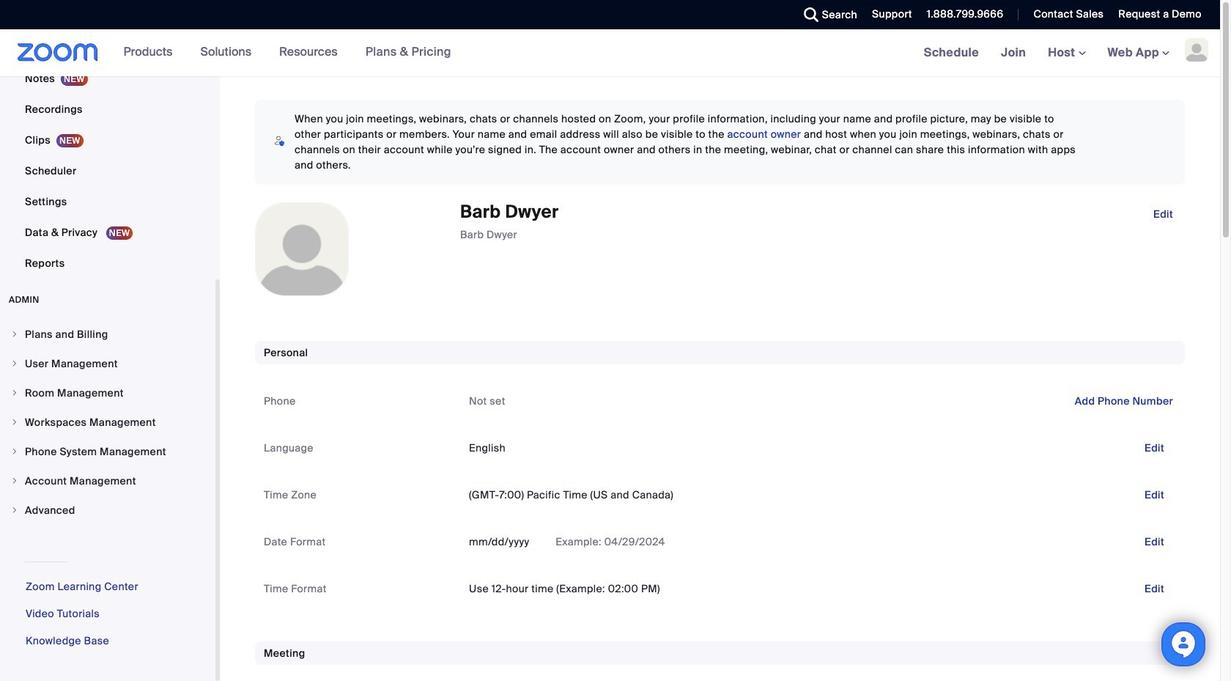 Task type: describe. For each thing, give the bounding box(es) containing it.
4 menu item from the top
[[0, 408, 216, 436]]

product information navigation
[[98, 29, 463, 76]]

3 menu item from the top
[[0, 379, 216, 407]]

admin menu menu
[[0, 320, 216, 526]]

right image
[[10, 330, 19, 339]]

right image for sixth menu item from the top
[[10, 477, 19, 485]]

zoom logo image
[[18, 43, 98, 62]]

7 menu item from the top
[[0, 496, 216, 524]]

edit user photo image
[[290, 243, 314, 256]]

user photo image
[[256, 203, 348, 295]]

5 menu item from the top
[[0, 438, 216, 466]]



Task type: locate. For each thing, give the bounding box(es) containing it.
personal menu menu
[[0, 0, 216, 279]]

meetings navigation
[[913, 29, 1221, 77]]

4 right image from the top
[[10, 447, 19, 456]]

6 menu item from the top
[[0, 467, 216, 495]]

menu item
[[0, 320, 216, 348], [0, 350, 216, 378], [0, 379, 216, 407], [0, 408, 216, 436], [0, 438, 216, 466], [0, 467, 216, 495], [0, 496, 216, 524]]

3 right image from the top
[[10, 418, 19, 427]]

1 menu item from the top
[[0, 320, 216, 348]]

1 right image from the top
[[10, 359, 19, 368]]

right image for 5th menu item from the bottom
[[10, 389, 19, 397]]

2 right image from the top
[[10, 389, 19, 397]]

right image for first menu item from the bottom
[[10, 506, 19, 515]]

6 right image from the top
[[10, 506, 19, 515]]

right image for third menu item from the bottom
[[10, 447, 19, 456]]

right image for sixth menu item from the bottom
[[10, 359, 19, 368]]

5 right image from the top
[[10, 477, 19, 485]]

profile picture image
[[1185, 38, 1209, 62]]

right image
[[10, 359, 19, 368], [10, 389, 19, 397], [10, 418, 19, 427], [10, 447, 19, 456], [10, 477, 19, 485], [10, 506, 19, 515]]

2 menu item from the top
[[0, 350, 216, 378]]

right image for 4th menu item from the bottom
[[10, 418, 19, 427]]

banner
[[0, 29, 1221, 77]]



Task type: vqa. For each thing, say whether or not it's contained in the screenshot.
Link 'image'
no



